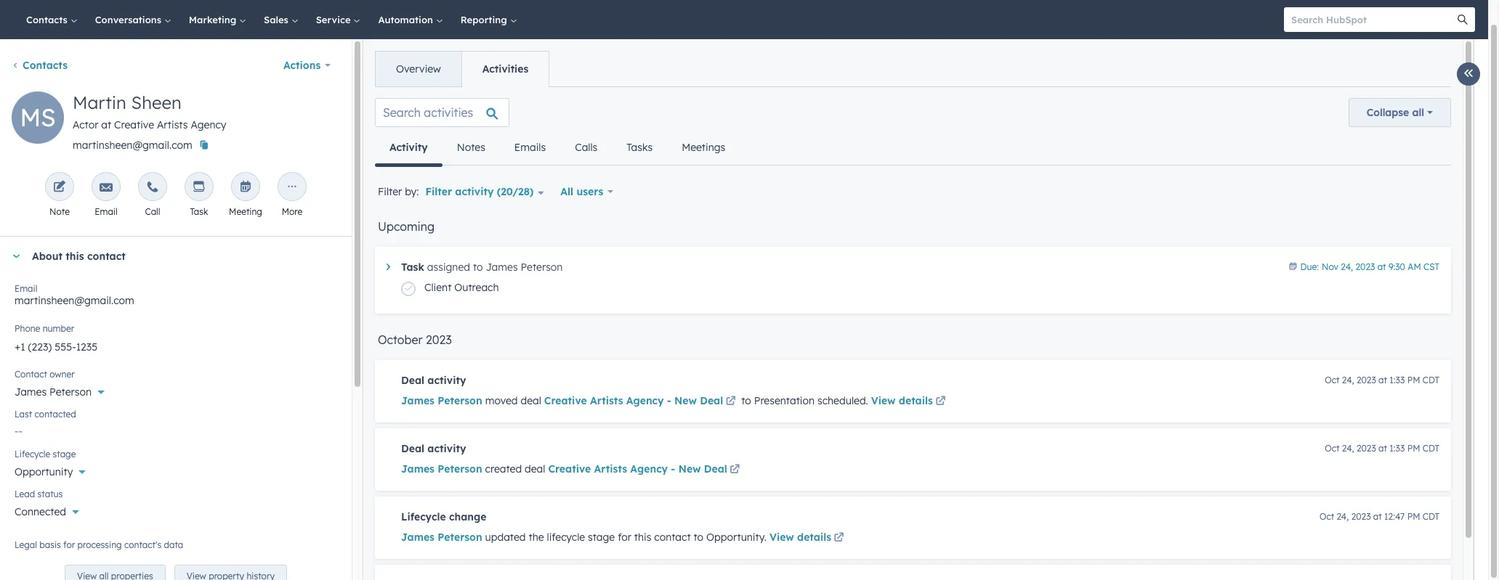 Task type: describe. For each thing, give the bounding box(es) containing it.
0 vertical spatial activity
[[455, 185, 494, 198]]

1 vertical spatial martinsheen@gmail.com
[[15, 294, 134, 307]]

creative artists agency - new deal for 1st deal activity "element" from the top of the page's the creative artists agency - new deal link
[[544, 395, 723, 408]]

contact
[[15, 369, 47, 380]]

about
[[32, 250, 63, 263]]

1 1:33 from the top
[[1390, 375, 1405, 386]]

owner
[[50, 369, 75, 380]]

oct for james peterson created deal
[[1325, 443, 1340, 454]]

view details for view details link within lifecycle change element
[[770, 531, 831, 544]]

agency for 1st deal activity "element" from the top of the page
[[626, 395, 664, 408]]

0 vertical spatial martinsheen@gmail.com
[[73, 139, 192, 152]]

Search activities search field
[[375, 98, 509, 127]]

email for email
[[95, 206, 118, 217]]

change
[[449, 511, 487, 524]]

1 vertical spatial deal
[[525, 463, 545, 476]]

james peterson created deal
[[401, 463, 545, 476]]

martin
[[73, 92, 126, 113]]

sales link
[[255, 0, 307, 39]]

overview link
[[376, 52, 461, 86]]

james peterson updated the lifecycle stage for this contact to opportunity .
[[401, 531, 770, 544]]

meetings
[[682, 141, 725, 154]]

Last contacted text field
[[15, 418, 337, 441]]

james peterson inside popup button
[[15, 386, 92, 399]]

service link
[[307, 0, 370, 39]]

phone number
[[15, 323, 74, 334]]

0 vertical spatial view details link
[[871, 394, 948, 411]]

creative for second deal activity "element" from the top
[[548, 463, 591, 476]]

2 1:33 from the top
[[1390, 443, 1405, 454]]

opportunity inside popup button
[[15, 466, 73, 479]]

contact inside dropdown button
[[87, 250, 126, 263]]

october 2023
[[378, 333, 452, 347]]

all users button
[[551, 177, 623, 206]]

2 horizontal spatial to
[[741, 395, 751, 408]]

creative artists agency - new deal link for second deal activity "element" from the top
[[548, 462, 743, 480]]

pm for james peterson updated the lifecycle stage for this contact to opportunity .
[[1407, 512, 1420, 523]]

filter activity (20/28)
[[425, 185, 534, 198]]

client
[[424, 281, 452, 294]]

last
[[15, 409, 32, 420]]

lead status
[[15, 489, 63, 500]]

creative artists agency - new deal link for 1st deal activity "element" from the top of the page
[[544, 394, 739, 411]]

new for the creative artists agency - new deal link related to second deal activity "element" from the top's link opens in a new window icon
[[679, 463, 701, 476]]

actions
[[283, 59, 321, 72]]

automation link
[[370, 0, 452, 39]]

lifecycle change element
[[375, 497, 1451, 560]]

peterson inside lifecycle change element
[[438, 531, 482, 544]]

moved
[[485, 395, 518, 408]]

processing
[[77, 540, 122, 551]]

lifecycle stage
[[15, 449, 76, 460]]

. inside lifecycle change element
[[764, 531, 767, 544]]

at for 1st deal activity "element" from the top of the page
[[1379, 375, 1387, 386]]

meetings button
[[667, 130, 740, 165]]

deal activity for 1st deal activity "element" from the top of the page
[[401, 374, 466, 387]]

0 vertical spatial .
[[866, 395, 868, 408]]

1 vertical spatial activity
[[428, 374, 466, 387]]

at for lifecycle change element
[[1373, 512, 1382, 523]]

automation
[[378, 14, 436, 25]]

updated
[[485, 531, 526, 544]]

outreach
[[454, 281, 499, 294]]

to presentation scheduled .
[[741, 395, 871, 408]]

october
[[378, 333, 423, 347]]

marketing link
[[180, 0, 255, 39]]

am
[[1408, 262, 1421, 273]]

details for view details link within lifecycle change element
[[797, 531, 831, 544]]

opportunity inside lifecycle change element
[[706, 531, 764, 544]]

reporting
[[461, 14, 510, 25]]

to inside lifecycle change element
[[694, 531, 704, 544]]

opportunity button
[[15, 458, 337, 482]]

peterson inside james peterson button
[[438, 395, 482, 408]]

marketing
[[189, 14, 239, 25]]

12:47
[[1385, 512, 1405, 523]]

collapse
[[1367, 106, 1409, 119]]

by:
[[405, 185, 419, 198]]

more
[[282, 206, 303, 217]]

the
[[529, 531, 544, 544]]

created
[[485, 463, 522, 476]]

creative artists agency - new deal for the creative artists agency - new deal link related to second deal activity "element" from the top
[[548, 463, 727, 476]]

this inside lifecycle change element
[[634, 531, 651, 544]]

number
[[43, 323, 74, 334]]

this inside dropdown button
[[66, 250, 84, 263]]

calls button
[[560, 130, 612, 165]]

collapse all button
[[1349, 98, 1451, 127]]

email martinsheen@gmail.com
[[15, 283, 134, 307]]

stage inside lifecycle change element
[[588, 531, 615, 544]]

2 vertical spatial activity
[[428, 443, 466, 456]]

(20/28)
[[497, 185, 534, 198]]

tasks button
[[612, 130, 667, 165]]

james peterson button
[[15, 378, 337, 402]]

agency inside martin sheen actor at creative artists agency
[[191, 118, 226, 132]]

last contacted
[[15, 409, 76, 420]]

conversations
[[95, 14, 164, 25]]

martin sheen actor at creative artists agency
[[73, 92, 226, 132]]

lead
[[15, 489, 35, 500]]

search button
[[1451, 7, 1475, 32]]

view for view details link within lifecycle change element
[[770, 531, 794, 544]]

link opens in a new window image inside the creative artists agency - new deal link
[[730, 465, 740, 476]]

0 vertical spatial contacts
[[26, 14, 70, 25]]

service
[[316, 14, 354, 25]]

oct 24, 2023 at 12:47 pm cdt
[[1320, 512, 1440, 523]]

- for the creative artists agency - new deal link related to second deal activity "element" from the top's link opens in a new window icon
[[671, 463, 675, 476]]

link opens in a new window image for 1st deal activity "element" from the top of the page's the creative artists agency - new deal link
[[726, 394, 736, 411]]

james peterson button for activity
[[401, 461, 482, 478]]

assigned
[[427, 261, 470, 274]]

task assigned to james peterson
[[401, 261, 563, 274]]

call image
[[146, 181, 159, 195]]

1 pm from the top
[[1407, 375, 1420, 386]]

cdt for james peterson created deal
[[1423, 443, 1440, 454]]

nov
[[1322, 262, 1339, 273]]

filter by:
[[378, 185, 419, 198]]

contact's
[[124, 540, 162, 551]]

due: nov 24, 2023 at 9:30 am cst
[[1301, 262, 1440, 273]]

contacted
[[35, 409, 76, 420]]

task for task assigned to james peterson
[[401, 261, 424, 274]]

client outreach
[[424, 281, 499, 294]]

upcoming
[[378, 219, 435, 234]]

notes button
[[442, 130, 500, 165]]

more image
[[286, 181, 299, 195]]

at inside martin sheen actor at creative artists agency
[[101, 118, 111, 132]]

oct 24, 2023 at 1:33 pm cdt for second deal activity "element" from the top
[[1325, 443, 1440, 454]]

agency for second deal activity "element" from the top
[[630, 463, 668, 476]]

activity
[[390, 141, 428, 154]]

legal
[[15, 540, 37, 551]]

cst
[[1424, 262, 1440, 273]]

caret image inside about this contact dropdown button
[[12, 255, 20, 258]]

meeting image
[[239, 181, 252, 195]]

call
[[145, 206, 160, 217]]

sales
[[264, 14, 291, 25]]

for inside lifecycle change element
[[618, 531, 631, 544]]



Task type: locate. For each thing, give the bounding box(es) containing it.
this
[[66, 250, 84, 263], [634, 531, 651, 544]]

deal activity
[[401, 374, 466, 387], [401, 443, 466, 456]]

view details for the topmost view details link
[[871, 395, 933, 408]]

note
[[49, 206, 70, 217]]

0 vertical spatial creative artists agency - new deal link
[[544, 394, 739, 411]]

0 vertical spatial artists
[[157, 118, 188, 132]]

2023 inside lifecycle change element
[[1352, 512, 1371, 523]]

2 pm from the top
[[1407, 443, 1420, 454]]

details
[[899, 395, 933, 408], [797, 531, 831, 544]]

2 vertical spatial to
[[694, 531, 704, 544]]

presentation
[[754, 395, 815, 408]]

0 horizontal spatial view details link
[[770, 531, 847, 548]]

2 oct 24, 2023 at 1:33 pm cdt from the top
[[1325, 443, 1440, 454]]

1 horizontal spatial .
[[866, 395, 868, 408]]

for
[[618, 531, 631, 544], [63, 540, 75, 551]]

deal right created
[[525, 463, 545, 476]]

creative artists agency - new deal
[[544, 395, 723, 408], [548, 463, 727, 476]]

1 vertical spatial view details link
[[770, 531, 847, 548]]

pm inside lifecycle change element
[[1407, 512, 1420, 523]]

link opens in a new window image for the creative artists agency - new deal link related to second deal activity "element" from the top
[[730, 462, 740, 480]]

1 deal activity element from the top
[[375, 360, 1451, 423]]

0 vertical spatial this
[[66, 250, 84, 263]]

1 oct 24, 2023 at 1:33 pm cdt from the top
[[1325, 375, 1440, 386]]

link opens in a new window image
[[936, 394, 946, 411], [726, 397, 736, 408], [936, 397, 946, 408], [834, 531, 844, 548], [834, 533, 844, 544]]

0 vertical spatial contacts link
[[17, 0, 86, 39]]

view details link
[[871, 394, 948, 411], [770, 531, 847, 548]]

3 cdt from the top
[[1423, 512, 1440, 523]]

caret image left about at the top of page
[[12, 255, 20, 258]]

navigation up search activities search box
[[375, 51, 550, 87]]

contact owner
[[15, 369, 75, 380]]

due:
[[1301, 262, 1319, 273]]

deal activity up the james peterson created deal
[[401, 443, 466, 456]]

1 vertical spatial agency
[[626, 395, 664, 408]]

1 vertical spatial stage
[[588, 531, 615, 544]]

james peterson button left moved
[[401, 392, 482, 410]]

0 horizontal spatial lifecycle
[[15, 449, 50, 460]]

contact inside lifecycle change element
[[654, 531, 691, 544]]

1 vertical spatial james peterson button
[[401, 461, 482, 478]]

0 vertical spatial oct
[[1325, 375, 1340, 386]]

0 vertical spatial deal activity element
[[375, 360, 1451, 423]]

james peterson button down lifecycle change
[[401, 529, 482, 547]]

james up lifecycle change
[[401, 463, 435, 476]]

caret image down upcoming
[[387, 264, 390, 270]]

to
[[473, 261, 483, 274], [741, 395, 751, 408], [694, 531, 704, 544]]

cdt for james peterson updated the lifecycle stage for this contact to opportunity .
[[1423, 512, 1440, 523]]

view
[[871, 395, 896, 408], [770, 531, 794, 544]]

1 horizontal spatial details
[[899, 395, 933, 408]]

email down about at the top of page
[[15, 283, 37, 294]]

1 vertical spatial creative artists agency - new deal link
[[548, 462, 743, 480]]

2 deal activity element from the top
[[375, 429, 1451, 491]]

agency
[[191, 118, 226, 132], [626, 395, 664, 408], [630, 463, 668, 476]]

task for task
[[190, 206, 208, 217]]

lifecycle left change
[[401, 511, 446, 524]]

2023
[[1356, 262, 1375, 273], [426, 333, 452, 347], [1357, 375, 1376, 386], [1357, 443, 1376, 454], [1352, 512, 1371, 523]]

24, for second deal activity "element" from the top
[[1342, 443, 1354, 454]]

1 vertical spatial new
[[679, 463, 701, 476]]

0 horizontal spatial for
[[63, 540, 75, 551]]

0 vertical spatial lifecycle
[[15, 449, 50, 460]]

1 vertical spatial opportunity
[[706, 531, 764, 544]]

lifecycle
[[547, 531, 585, 544]]

0 vertical spatial creative artists agency - new deal
[[544, 395, 723, 408]]

3 pm from the top
[[1407, 512, 1420, 523]]

oct 24, 2023 at 1:33 pm cdt for 1st deal activity "element" from the top of the page
[[1325, 375, 1440, 386]]

0 vertical spatial view
[[871, 395, 896, 408]]

contacts link
[[17, 0, 86, 39], [12, 59, 68, 72]]

reporting link
[[452, 0, 526, 39]]

navigation up all
[[375, 130, 740, 167]]

2 james peterson button from the top
[[401, 461, 482, 478]]

stage down contacted
[[53, 449, 76, 460]]

martinsheen@gmail.com up the number on the left bottom of page
[[15, 294, 134, 307]]

james
[[486, 261, 518, 274], [15, 386, 47, 399], [401, 395, 435, 408], [401, 463, 435, 476], [401, 531, 435, 544]]

james peterson button up lifecycle change
[[401, 461, 482, 478]]

feed containing upcoming
[[363, 86, 1463, 581]]

james down lifecycle change
[[401, 531, 435, 544]]

james inside james peterson button
[[401, 395, 435, 408]]

data
[[164, 540, 183, 551]]

0 vertical spatial stage
[[53, 449, 76, 460]]

caret image
[[12, 255, 20, 258], [387, 264, 390, 270]]

james peterson button for change
[[401, 529, 482, 547]]

3 james peterson button from the top
[[401, 529, 482, 547]]

0 vertical spatial navigation
[[375, 51, 550, 87]]

2 filter from the left
[[425, 185, 452, 198]]

james down october 2023
[[401, 395, 435, 408]]

0 vertical spatial view details
[[871, 395, 933, 408]]

1 cdt from the top
[[1423, 375, 1440, 386]]

0 horizontal spatial stage
[[53, 449, 76, 460]]

0 vertical spatial creative
[[114, 118, 154, 132]]

james inside james peterson popup button
[[15, 386, 47, 399]]

0 vertical spatial oct 24, 2023 at 1:33 pm cdt
[[1325, 375, 1440, 386]]

james peterson button inside lifecycle change element
[[401, 529, 482, 547]]

artists for second deal activity "element" from the top
[[594, 463, 627, 476]]

1 vertical spatial view details
[[770, 531, 831, 544]]

1 vertical spatial oct
[[1325, 443, 1340, 454]]

phone
[[15, 323, 40, 334]]

1 vertical spatial oct 24, 2023 at 1:33 pm cdt
[[1325, 443, 1440, 454]]

task image
[[193, 181, 206, 195]]

cdt inside lifecycle change element
[[1423, 512, 1440, 523]]

oct for james peterson updated the lifecycle stage for this contact to opportunity .
[[1320, 512, 1334, 523]]

deal activity element
[[375, 360, 1451, 423], [375, 429, 1451, 491]]

lifecycle
[[15, 449, 50, 460], [401, 511, 446, 524]]

artists for 1st deal activity "element" from the top of the page
[[590, 395, 623, 408]]

1 vertical spatial lifecycle
[[401, 511, 446, 524]]

0 horizontal spatial filter
[[378, 185, 402, 198]]

0 vertical spatial james peterson button
[[401, 392, 482, 410]]

stage right lifecycle
[[588, 531, 615, 544]]

james peterson down 'contact owner'
[[15, 386, 92, 399]]

email inside email martinsheen@gmail.com
[[15, 283, 37, 294]]

1 horizontal spatial caret image
[[387, 264, 390, 270]]

2 vertical spatial artists
[[594, 463, 627, 476]]

0 horizontal spatial to
[[473, 261, 483, 274]]

feed
[[363, 86, 1463, 581]]

emails
[[514, 141, 546, 154]]

emails button
[[500, 130, 560, 165]]

contacts
[[26, 14, 70, 25], [23, 59, 68, 72]]

navigation containing activity
[[375, 130, 740, 167]]

task down task icon
[[190, 206, 208, 217]]

1 horizontal spatial filter
[[425, 185, 452, 198]]

cdt
[[1423, 375, 1440, 386], [1423, 443, 1440, 454], [1423, 512, 1440, 523]]

activity down october 2023
[[428, 374, 466, 387]]

0 vertical spatial email
[[95, 206, 118, 217]]

0 vertical spatial deal
[[521, 395, 541, 408]]

oct inside lifecycle change element
[[1320, 512, 1334, 523]]

1 vertical spatial .
[[764, 531, 767, 544]]

email for email martinsheen@gmail.com
[[15, 283, 37, 294]]

2 vertical spatial creative
[[548, 463, 591, 476]]

2 vertical spatial agency
[[630, 463, 668, 476]]

james peterson
[[15, 386, 92, 399], [401, 395, 482, 408]]

meeting
[[229, 206, 262, 217]]

connected button
[[15, 498, 337, 522]]

1 vertical spatial navigation
[[375, 130, 740, 167]]

0 horizontal spatial james peterson
[[15, 386, 92, 399]]

details inside lifecycle change element
[[797, 531, 831, 544]]

2 cdt from the top
[[1423, 443, 1440, 454]]

navigation
[[375, 51, 550, 87], [375, 130, 740, 167]]

deal activity down october 2023
[[401, 374, 466, 387]]

oct 24, 2023 at 1:33 pm cdt
[[1325, 375, 1440, 386], [1325, 443, 1440, 454]]

activity button
[[375, 130, 442, 167]]

0 horizontal spatial view
[[770, 531, 794, 544]]

1 horizontal spatial for
[[618, 531, 631, 544]]

2 vertical spatial james peterson button
[[401, 529, 482, 547]]

1 horizontal spatial task
[[401, 261, 424, 274]]

deal right moved
[[521, 395, 541, 408]]

basis
[[39, 540, 61, 551]]

lifecycle change
[[401, 511, 487, 524]]

email down "email" image
[[95, 206, 118, 217]]

users
[[577, 185, 603, 198]]

Search HubSpot search field
[[1284, 7, 1462, 32]]

1 vertical spatial email
[[15, 283, 37, 294]]

1 vertical spatial to
[[741, 395, 751, 408]]

creative for 1st deal activity "element" from the top of the page
[[544, 395, 587, 408]]

creative artists agency - new deal link
[[544, 394, 739, 411], [548, 462, 743, 480]]

1 vertical spatial creative
[[544, 395, 587, 408]]

details inside deal activity "element"
[[899, 395, 933, 408]]

all
[[1412, 106, 1424, 119]]

creative
[[114, 118, 154, 132], [544, 395, 587, 408], [548, 463, 591, 476]]

1 filter from the left
[[378, 185, 402, 198]]

24, for lifecycle change element
[[1337, 512, 1349, 523]]

0 vertical spatial caret image
[[12, 255, 20, 258]]

1 horizontal spatial this
[[634, 531, 651, 544]]

2 vertical spatial pm
[[1407, 512, 1420, 523]]

pm for james peterson created deal
[[1407, 443, 1420, 454]]

1 vertical spatial creative artists agency - new deal
[[548, 463, 727, 476]]

0 horizontal spatial task
[[190, 206, 208, 217]]

activity
[[455, 185, 494, 198], [428, 374, 466, 387], [428, 443, 466, 456]]

1 deal activity from the top
[[401, 374, 466, 387]]

1 vertical spatial this
[[634, 531, 651, 544]]

1 vertical spatial artists
[[590, 395, 623, 408]]

0 horizontal spatial opportunity
[[15, 466, 73, 479]]

9:30
[[1389, 262, 1406, 273]]

view details inside deal activity "element"
[[871, 395, 933, 408]]

filter left by:
[[378, 185, 402, 198]]

0 vertical spatial details
[[899, 395, 933, 408]]

lifecycle for lifecycle stage
[[15, 449, 50, 460]]

Phone number text field
[[15, 332, 337, 361]]

24, inside lifecycle change element
[[1337, 512, 1349, 523]]

1 horizontal spatial to
[[694, 531, 704, 544]]

for right 'basis'
[[63, 540, 75, 551]]

0 vertical spatial contact
[[87, 250, 126, 263]]

0 vertical spatial cdt
[[1423, 375, 1440, 386]]

james peterson left moved
[[401, 395, 482, 408]]

1 horizontal spatial stage
[[588, 531, 615, 544]]

scheduled
[[818, 395, 866, 408]]

creative down sheen at left
[[114, 118, 154, 132]]

- for link opens in a new window icon associated with 1st deal activity "element" from the top of the page's the creative artists agency - new deal link
[[667, 395, 671, 408]]

filter
[[378, 185, 402, 198], [425, 185, 452, 198]]

filter for filter by:
[[378, 185, 402, 198]]

all users
[[561, 185, 603, 198]]

1 vertical spatial contact
[[654, 531, 691, 544]]

0 vertical spatial opportunity
[[15, 466, 73, 479]]

james up outreach
[[486, 261, 518, 274]]

artists inside martin sheen actor at creative artists agency
[[157, 118, 188, 132]]

1 horizontal spatial contact
[[654, 531, 691, 544]]

1 horizontal spatial lifecycle
[[401, 511, 446, 524]]

0 horizontal spatial email
[[15, 283, 37, 294]]

task left assigned
[[401, 261, 424, 274]]

view inside deal activity "element"
[[871, 395, 896, 408]]

new for link opens in a new window icon associated with 1st deal activity "element" from the top of the page's the creative artists agency - new deal link
[[675, 395, 697, 408]]

status
[[37, 489, 63, 500]]

peterson
[[521, 261, 563, 274], [49, 386, 92, 399], [438, 395, 482, 408], [438, 463, 482, 476], [438, 531, 482, 544]]

filter for filter activity (20/28)
[[425, 185, 452, 198]]

at for second deal activity "element" from the top
[[1379, 443, 1387, 454]]

activity left (20/28)
[[455, 185, 494, 198]]

james down the contact
[[15, 386, 47, 399]]

1 vertical spatial contacts link
[[12, 59, 68, 72]]

1 horizontal spatial james peterson
[[401, 395, 482, 408]]

details for the topmost view details link
[[899, 395, 933, 408]]

martinsheen@gmail.com down martin sheen actor at creative artists agency
[[73, 139, 192, 152]]

1 horizontal spatial opportunity
[[706, 531, 764, 544]]

0 horizontal spatial details
[[797, 531, 831, 544]]

at inside lifecycle change element
[[1373, 512, 1382, 523]]

1 vertical spatial 1:33
[[1390, 443, 1405, 454]]

sheen
[[131, 92, 182, 113]]

about this contact
[[32, 250, 126, 263]]

1 vertical spatial details
[[797, 531, 831, 544]]

1 vertical spatial contacts
[[23, 59, 68, 72]]

conversations link
[[86, 0, 180, 39]]

0 vertical spatial to
[[473, 261, 483, 274]]

overview
[[396, 63, 441, 76]]

0 vertical spatial -
[[667, 395, 671, 408]]

james inside lifecycle change element
[[401, 531, 435, 544]]

0 horizontal spatial view details
[[770, 531, 831, 544]]

2 deal activity from the top
[[401, 443, 466, 456]]

0 horizontal spatial caret image
[[12, 255, 20, 258]]

1 vertical spatial view
[[770, 531, 794, 544]]

search image
[[1458, 15, 1468, 25]]

lifecycle for lifecycle change
[[401, 511, 446, 524]]

navigation containing overview
[[375, 51, 550, 87]]

peterson inside james peterson popup button
[[49, 386, 92, 399]]

1 vertical spatial deal activity element
[[375, 429, 1451, 491]]

view details inside lifecycle change element
[[770, 531, 831, 544]]

2 vertical spatial cdt
[[1423, 512, 1440, 523]]

at
[[101, 118, 111, 132], [1378, 262, 1386, 273], [1379, 375, 1387, 386], [1379, 443, 1387, 454], [1373, 512, 1382, 523]]

activities link
[[461, 52, 549, 86]]

artists
[[157, 118, 188, 132], [590, 395, 623, 408], [594, 463, 627, 476]]

1 horizontal spatial view details
[[871, 395, 933, 408]]

24, for 1st deal activity "element" from the top of the page
[[1342, 375, 1354, 386]]

view details link inside lifecycle change element
[[770, 531, 847, 548]]

1 vertical spatial caret image
[[387, 264, 390, 270]]

creative right moved
[[544, 395, 587, 408]]

james peterson button
[[401, 392, 482, 410], [401, 461, 482, 478], [401, 529, 482, 547]]

0 vertical spatial deal activity
[[401, 374, 466, 387]]

filter right by:
[[425, 185, 452, 198]]

1 navigation from the top
[[375, 51, 550, 87]]

actions button
[[274, 51, 340, 80]]

1 horizontal spatial email
[[95, 206, 118, 217]]

for right lifecycle
[[618, 531, 631, 544]]

all
[[561, 185, 573, 198]]

email image
[[100, 181, 113, 195]]

link opens in a new window image
[[726, 394, 736, 411], [730, 462, 740, 480], [730, 465, 740, 476]]

tasks
[[627, 141, 653, 154]]

collapse all
[[1367, 106, 1424, 119]]

calls
[[575, 141, 598, 154]]

view inside lifecycle change element
[[770, 531, 794, 544]]

0 horizontal spatial contact
[[87, 250, 126, 263]]

task
[[190, 206, 208, 217], [401, 261, 424, 274]]

deal activity for second deal activity "element" from the top
[[401, 443, 466, 456]]

email
[[95, 206, 118, 217], [15, 283, 37, 294]]

legal basis for processing contact's data
[[15, 540, 183, 551]]

creative inside martin sheen actor at creative artists agency
[[114, 118, 154, 132]]

pm
[[1407, 375, 1420, 386], [1407, 443, 1420, 454], [1407, 512, 1420, 523]]

0 vertical spatial new
[[675, 395, 697, 408]]

lifecycle inside lifecycle change element
[[401, 511, 446, 524]]

1 vertical spatial pm
[[1407, 443, 1420, 454]]

about this contact button
[[0, 237, 337, 276]]

notes
[[457, 141, 485, 154]]

note image
[[53, 181, 66, 195]]

0 vertical spatial agency
[[191, 118, 226, 132]]

2 navigation from the top
[[375, 130, 740, 167]]

creative right created
[[548, 463, 591, 476]]

view for the topmost view details link
[[871, 395, 896, 408]]

1 james peterson button from the top
[[401, 392, 482, 410]]

activity up the james peterson created deal
[[428, 443, 466, 456]]

1 vertical spatial task
[[401, 261, 424, 274]]

lifecycle up lead status on the bottom of page
[[15, 449, 50, 460]]



Task type: vqa. For each thing, say whether or not it's contained in the screenshot.
data
yes



